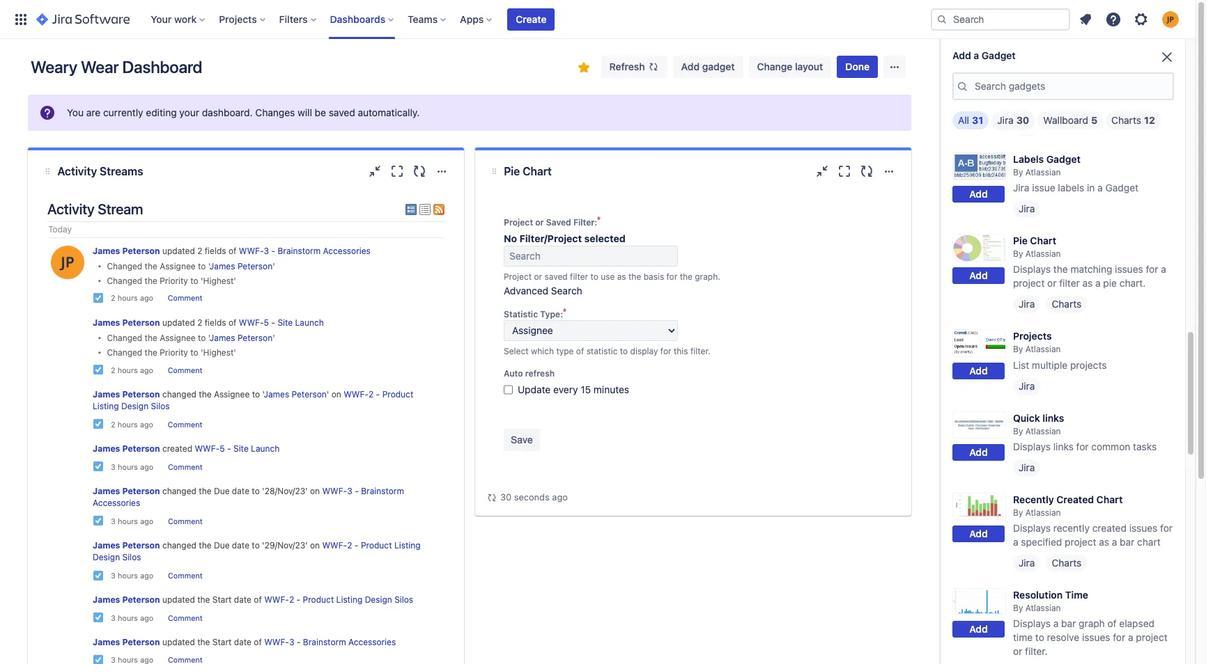 Task type: vqa. For each thing, say whether or not it's contained in the screenshot.
the "5"
yes



Task type: describe. For each thing, give the bounding box(es) containing it.
comment for created
[[168, 463, 203, 471]]

resolution
[[1013, 589, 1063, 601]]

recently created chart by atlassian displays recently created issues for a specified project as a bar chart
[[1013, 494, 1173, 548]]

'28/nov/23'
[[262, 486, 308, 497]]

basis
[[644, 272, 664, 282]]

on for changed the due date to '29/nov/23' on
[[310, 541, 320, 551]]

the inside pie chart by atlassian displays the matching issues for a project or filter as a pie chart.
[[1053, 264, 1068, 275]]

common
[[1091, 441, 1130, 453]]

Auto refresh checkbox
[[504, 383, 513, 397]]

project inside 'resolution time by atlassian displays a bar graph of elapsed time to resolve issues for a project or filter.'
[[1136, 632, 1168, 644]]

priority for wwf-3 - brainstorm accessories
[[160, 276, 188, 286]]

accessories inside wwf-3 - brainstorm accessories
[[93, 498, 140, 509]]

issues inside pie chart by atlassian displays the matching issues for a project or filter as a pie chart.
[[1115, 264, 1143, 275]]

editing
[[146, 107, 177, 118]]

ago for changed the due date to '28/nov/23' on
[[140, 517, 153, 526]]

weary wear dashboard
[[31, 57, 202, 77]]

multiple
[[1032, 359, 1068, 371]]

of inside pie chart region
[[576, 346, 584, 357]]

assignee for wwf-3 - brainstorm accessories
[[160, 261, 196, 272]]

wwf-3 - brainstorm accessories link for updated 2 fields of
[[239, 246, 371, 256]]

of inside 'resolution time by atlassian displays a bar graph of elapsed time to resolve issues for a project or filter.'
[[1108, 618, 1117, 630]]

ago for created
[[140, 463, 153, 471]]

projects button
[[215, 8, 271, 30]]

1 horizontal spatial gadget
[[1046, 153, 1081, 165]]

jira for labels
[[1019, 203, 1035, 215]]

add for projects
[[969, 365, 988, 377]]

update
[[518, 384, 551, 396]]

james for james peterson updated 2 fields of wwf-3 - brainstorm accessories changed the assignee to ' james peterson ' changed the priority to 'highest'
[[93, 246, 120, 256]]

time
[[1065, 589, 1088, 601]]

stream
[[98, 201, 143, 217]]

maximize activity streams image
[[389, 163, 405, 180]]

charts for created
[[1052, 557, 1082, 569]]

comment link for created
[[168, 463, 203, 471]]

displays inside recently created chart by atlassian displays recently created issues for a specified project as a bar chart
[[1013, 522, 1051, 534]]

12
[[1144, 114, 1155, 126]]

to inside 'resolution time by atlassian displays a bar graph of elapsed time to resolve issues for a project or filter.'
[[1035, 632, 1044, 644]]

1 vertical spatial links
[[1053, 441, 1074, 453]]

recently
[[1053, 522, 1090, 534]]

task image for created
[[93, 461, 104, 473]]

filter. inside pie chart region
[[690, 346, 711, 357]]

james peterson changed the assignee to ' james peterson ' on
[[93, 389, 344, 400]]

auto
[[504, 369, 523, 379]]

specified inside recently created chart by atlassian displays recently created issues for a specified project as a bar chart
[[1021, 536, 1062, 548]]

seconds
[[514, 492, 550, 503]]

launch inside 'james peterson updated 2 fields of wwf-5 - site launch changed the assignee to ' james peterson ' changed the priority to 'highest''
[[295, 317, 324, 328]]

0 vertical spatial design
[[121, 401, 149, 412]]

add a gadget
[[952, 49, 1016, 61]]

pie chart image
[[952, 234, 1006, 262]]

project for project or saved filter to use as the basis for the graph. advanced search
[[504, 272, 532, 282]]

more actions for pie chart gadget image
[[881, 163, 897, 180]]

2 vertical spatial accessories
[[348, 637, 396, 648]]

atlassian inside "quick links by atlassian displays links for common tasks"
[[1025, 426, 1061, 437]]

update every 15 minutes
[[518, 384, 629, 396]]

james peterson updated 2 fields of wwf-3 - brainstorm accessories changed the assignee to ' james peterson ' changed the priority to 'highest'
[[93, 246, 371, 286]]

gadget
[[702, 61, 735, 72]]

project inside recently created chart by atlassian displays recently created issues for a specified project as a bar chart
[[1065, 536, 1096, 548]]

road
[[1033, 58, 1057, 70]]

wwf-3 - brainstorm accessories link for updated the start date of
[[264, 637, 396, 648]]

3 hours ago for created
[[111, 463, 153, 471]]

fields for wwf-3 - brainstorm accessories
[[205, 246, 226, 256]]

refresh
[[609, 61, 645, 72]]

projects for projects
[[219, 13, 257, 25]]

atlassian inside recently created chart by atlassian displays recently created issues for a specified project as a bar chart
[[1025, 508, 1061, 518]]

wwf-2 - product listing design silos link for of
[[264, 595, 413, 605]]

by inside 'resolution time by atlassian displays a bar graph of elapsed time to resolve issues for a project or filter.'
[[1013, 603, 1023, 614]]

2 vertical spatial listing
[[336, 595, 362, 605]]

minimize pie chart image
[[814, 163, 830, 180]]

ago inside pie chart region
[[552, 492, 568, 503]]

statistic
[[504, 309, 538, 320]]

3 changed from the top
[[107, 333, 142, 343]]

comment for changed the assignee to '
[[168, 421, 202, 429]]

1 changed from the top
[[162, 389, 196, 400]]

bar inside recently created chart by atlassian displays recently created issues for a specified project as a bar chart
[[1120, 536, 1135, 548]]

0 vertical spatial links
[[1043, 412, 1064, 424]]

for left this
[[660, 346, 671, 357]]

work
[[174, 13, 197, 25]]

james for james peterson updated the start date of wwf-3 - brainstorm accessories
[[93, 637, 120, 648]]

wwf-2 - product listing design silos link for to
[[93, 541, 421, 563]]

apps
[[460, 13, 484, 25]]

project or saved filter to use as the basis for the graph. advanced search
[[504, 272, 720, 297]]

graph
[[1079, 618, 1105, 630]]

james for james peterson updated the start date of wwf-2 - product listing design silos
[[93, 595, 120, 605]]

type:
[[540, 309, 563, 320]]

on for changed the due date to '28/nov/23' on
[[310, 486, 320, 497]]

james for james peterson changed the due date to '29/nov/23' on
[[93, 541, 120, 551]]

2 vertical spatial gadget
[[1105, 182, 1138, 194]]

refresh pie chart image
[[858, 163, 875, 180]]

comment link for changed the due date to '29/nov/23' on
[[168, 572, 203, 580]]

ago for updated the start date of
[[140, 614, 153, 623]]

add gadget button
[[673, 56, 743, 78]]

will
[[298, 107, 312, 118]]

auto refresh
[[504, 369, 555, 379]]

atlassian inside 'resolution time by atlassian displays a bar graph of elapsed time to resolve issues for a project or filter.'
[[1025, 603, 1061, 614]]

done link
[[837, 56, 878, 78]]

add up all
[[952, 49, 971, 61]]

2 vertical spatial product
[[303, 595, 334, 605]]

currently
[[103, 107, 143, 118]]

wallboard 5
[[1043, 114, 1097, 126]]

you are currently editing your dashboard. changes will be saved automatically.
[[67, 107, 420, 118]]

change layout button
[[749, 56, 831, 78]]

for inside project or saved filter to use as the basis for the graph. advanced search
[[666, 272, 677, 282]]

refresh
[[525, 369, 555, 379]]

add for pie
[[969, 269, 988, 281]]

wwf-2 - product listing design silos for wwf-2 - product listing design silos link for to
[[93, 541, 421, 563]]

automatically.
[[358, 107, 420, 118]]

you
[[67, 107, 84, 118]]

date for james peterson updated the start date of wwf-3 - brainstorm accessories
[[234, 637, 252, 648]]

pie chart region
[[486, 192, 900, 505]]

jira right 31
[[997, 114, 1014, 126]]

upcoming
[[1048, 86, 1093, 98]]

list
[[1013, 359, 1029, 371]]

2 vertical spatial silos
[[394, 595, 413, 605]]

hours for changed the due date to '29/nov/23' on
[[118, 572, 138, 580]]

atlassian inside the labels gadget by atlassian jira issue labels in a gadget
[[1025, 167, 1061, 178]]

are
[[86, 107, 100, 118]]

create
[[516, 13, 547, 25]]

task image for updated the start date of
[[93, 613, 104, 624]]

3 hours ago for changed the due date to '28/nov/23' on
[[111, 517, 153, 526]]

0 horizontal spatial created
[[162, 444, 192, 454]]

0 vertical spatial charts
[[1111, 114, 1141, 126]]

graph.
[[695, 272, 720, 282]]

james peterson changed the due date to '28/nov/23' on
[[93, 486, 322, 497]]

peterson for james peterson created wwf-5 - site launch
[[122, 444, 160, 454]]

task image for updated 2 fields of
[[93, 365, 104, 376]]

chart for pie chart by atlassian displays the matching issues for a project or filter as a pie chart.
[[1030, 235, 1056, 247]]

updated for james peterson updated 2 fields of wwf-5 - site launch changed the assignee to ' james peterson ' changed the priority to 'highest'
[[162, 317, 195, 328]]

by inside the labels gadget by atlassian jira issue labels in a gadget
[[1013, 167, 1023, 178]]

wwf- inside 'james peterson updated 2 fields of wwf-5 - site launch changed the assignee to ' james peterson ' changed the priority to 'highest''
[[239, 317, 264, 328]]

add down resolution time "image"
[[969, 624, 988, 636]]

fields for wwf-5 - site launch
[[205, 317, 226, 328]]

elapsed
[[1119, 618, 1155, 630]]

date for james peterson updated the start date of wwf-2 - product listing design silos
[[234, 595, 252, 605]]

project inside pie chart by atlassian displays the matching issues for a project or filter as a pie chart.
[[1013, 278, 1045, 289]]

for inside jira road map by atlassian display upcoming versions for specified projects.
[[1136, 86, 1148, 98]]

filters
[[279, 13, 308, 25]]

add button for displays a bar graph of elapsed time to resolve issues for a project or filter.
[[952, 622, 1005, 638]]

3 inside the 'james peterson updated 2 fields of wwf-3 - brainstorm accessories changed the assignee to ' james peterson ' changed the priority to 'highest''
[[264, 246, 269, 256]]

wallboard
[[1043, 114, 1088, 126]]

your
[[151, 13, 172, 25]]

0 vertical spatial on
[[331, 389, 341, 400]]

add for labels
[[969, 188, 988, 200]]

use
[[601, 272, 615, 282]]

wwf-3 - brainstorm accessories link for changed the due date to '28/nov/23' on
[[93, 486, 404, 509]]

close icon image
[[1159, 49, 1175, 65]]

be
[[315, 107, 326, 118]]

by inside jira road map by atlassian display upcoming versions for specified projects.
[[1013, 72, 1023, 82]]

james for james peterson changed the due date to '28/nov/23' on
[[93, 486, 120, 497]]

no
[[504, 233, 517, 245]]

create button
[[507, 8, 555, 30]]

brainstorm inside wwf-3 - brainstorm accessories
[[361, 486, 404, 497]]

all
[[958, 114, 969, 126]]

james peterson updated the start date of wwf-2 - product listing design silos
[[93, 595, 413, 605]]

task image for changed the assignee to '
[[93, 419, 104, 430]]

pie for pie chart by atlassian displays the matching issues for a project or filter as a pie chart.
[[1013, 235, 1028, 247]]

jira road map by atlassian display upcoming versions for specified projects.
[[1013, 58, 1148, 112]]

labels gadget image
[[952, 153, 1006, 180]]

map
[[1059, 58, 1080, 70]]

ago for updated 2 fields of
[[140, 366, 153, 375]]

- inside wwf-3 - brainstorm accessories
[[355, 486, 359, 497]]

assignee for wwf-5 - site launch
[[160, 333, 196, 343]]

silos for wwf-2 - product listing design silos link for to
[[122, 553, 141, 563]]

ago for changed the due date to '29/nov/23' on
[[140, 572, 153, 580]]

0 vertical spatial wwf-2 - product listing design silos link
[[93, 389, 413, 412]]

select
[[504, 346, 529, 357]]

james peterson image
[[51, 246, 84, 279]]

quick links by atlassian displays links for common tasks
[[1013, 412, 1157, 453]]

for inside pie chart by atlassian displays the matching issues for a project or filter as a pie chart.
[[1146, 264, 1158, 275]]

projects
[[1070, 359, 1107, 371]]

0 horizontal spatial design
[[93, 553, 120, 563]]

minutes
[[594, 384, 629, 396]]

'29/nov/23'
[[262, 541, 308, 551]]

to inside project or saved filter to use as the basis for the graph. advanced search
[[590, 272, 598, 282]]

atlassian inside pie chart by atlassian displays the matching issues for a project or filter as a pie chart.
[[1025, 249, 1061, 259]]

2 vertical spatial assignee
[[214, 389, 250, 400]]

star weary wear dashboard image
[[575, 59, 592, 76]]

in
[[1087, 182, 1095, 194]]

2 hours ago for changed the assignee to '
[[111, 421, 153, 429]]

updated for james peterson updated 2 fields of wwf-3 - brainstorm accessories changed the assignee to ' james peterson ' changed the priority to 'highest'
[[162, 246, 195, 256]]

weary
[[31, 57, 77, 77]]

every
[[553, 384, 578, 396]]

atlassian inside jira road map by atlassian display upcoming versions for specified projects.
[[1025, 72, 1061, 82]]

start for wwf-3 - brainstorm accessories
[[212, 637, 232, 648]]

filter:
[[573, 217, 597, 228]]

1 horizontal spatial 30
[[1016, 114, 1029, 126]]

of inside 'james peterson updated 2 fields of wwf-5 - site launch changed the assignee to ' james peterson ' changed the priority to 'highest''
[[229, 317, 236, 328]]

hours for updated 2 fields of
[[118, 366, 138, 375]]

selected
[[584, 233, 626, 245]]

add for jira
[[969, 92, 988, 104]]

Search gadgets field
[[971, 74, 1173, 99]]

today
[[48, 225, 72, 235]]

which
[[531, 346, 554, 357]]

ago for changed the assignee to '
[[140, 421, 153, 429]]

1 comment from the top
[[168, 294, 202, 303]]

teams
[[408, 13, 438, 25]]

comment link for changed the due date to '28/nov/23' on
[[168, 517, 203, 526]]

wwf-5 - site launch link for updated 2 fields of
[[239, 317, 324, 328]]

2 vertical spatial brainstorm
[[303, 637, 346, 648]]

by inside pie chart by atlassian displays the matching issues for a project or filter as a pie chart.
[[1013, 249, 1023, 259]]

displays for resolution
[[1013, 618, 1051, 630]]

labels
[[1013, 153, 1044, 165]]

1 comment link from the top
[[168, 294, 202, 303]]

2 horizontal spatial design
[[365, 595, 392, 605]]

add gadget
[[681, 61, 735, 72]]

- inside the 'james peterson updated 2 fields of wwf-3 - brainstorm accessories changed the assignee to ' james peterson ' changed the priority to 'highest''
[[271, 246, 275, 256]]

activity for activity streams
[[57, 165, 97, 178]]

1 vertical spatial site
[[233, 444, 249, 454]]

pie for pie chart
[[504, 165, 520, 178]]

teams button
[[404, 8, 452, 30]]

wwf-3 - brainstorm accessories
[[93, 486, 404, 509]]

or left saved
[[535, 217, 544, 228]]

0 horizontal spatial launch
[[251, 444, 280, 454]]

comment for changed the due date to '28/nov/23' on
[[168, 517, 203, 526]]

statistic
[[586, 346, 618, 357]]

jira for quick
[[1019, 462, 1035, 474]]

chart.
[[1119, 278, 1146, 289]]



Task type: locate. For each thing, give the bounding box(es) containing it.
2 horizontal spatial listing
[[394, 541, 421, 551]]

peterson
[[122, 246, 160, 256], [238, 261, 273, 272], [122, 317, 160, 328], [238, 333, 273, 343], [122, 389, 160, 400], [292, 389, 327, 400], [122, 444, 160, 454], [122, 486, 160, 497], [122, 541, 160, 551], [122, 595, 160, 605], [122, 637, 160, 648]]

projects image
[[952, 330, 1006, 357]]

'
[[208, 261, 210, 272], [273, 261, 275, 272], [208, 333, 210, 343], [273, 333, 275, 343], [262, 389, 264, 400], [327, 389, 329, 400]]

1 2 hours ago from the top
[[111, 294, 153, 303]]

jira 30
[[997, 114, 1029, 126]]

1 horizontal spatial listing
[[336, 595, 362, 605]]

specified inside jira road map by atlassian display upcoming versions for specified projects.
[[1013, 100, 1054, 112]]

assignee inside the 'james peterson updated 2 fields of wwf-3 - brainstorm accessories changed the assignee to ' james peterson ' changed the priority to 'highest''
[[160, 261, 196, 272]]

hours for created
[[118, 463, 138, 471]]

comment down james peterson changed the due date to '29/nov/23' on
[[168, 572, 203, 580]]

1 vertical spatial on
[[310, 486, 320, 497]]

created
[[1056, 494, 1094, 506]]

by down labels
[[1013, 167, 1023, 178]]

issues inside 'resolution time by atlassian displays a bar graph of elapsed time to resolve issues for a project or filter.'
[[1082, 632, 1110, 644]]

issues down graph
[[1082, 632, 1110, 644]]

for left common
[[1076, 441, 1089, 453]]

1 project from the top
[[504, 217, 533, 228]]

project
[[1013, 278, 1045, 289], [1065, 536, 1096, 548], [1136, 632, 1168, 644]]

1 vertical spatial 2 hours ago
[[111, 366, 153, 375]]

atlassian up multiple
[[1025, 344, 1061, 355]]

jira for recently
[[1019, 557, 1035, 569]]

date left '29/nov/23'
[[232, 541, 249, 551]]

by inside 'projects by atlassian list multiple projects'
[[1013, 344, 1023, 355]]

projects for projects by atlassian list multiple projects
[[1013, 331, 1052, 342]]

assignee
[[160, 261, 196, 272], [160, 333, 196, 343], [214, 389, 250, 400]]

refresh image
[[648, 61, 659, 72]]

changed
[[162, 389, 196, 400], [162, 486, 196, 497], [162, 541, 196, 551]]

displays inside "quick links by atlassian displays links for common tasks"
[[1013, 441, 1051, 453]]

projects inside 'projects by atlassian list multiple projects'
[[1013, 331, 1052, 342]]

displays down recently
[[1013, 522, 1051, 534]]

4 add button from the top
[[952, 363, 1005, 380]]

links right the quick
[[1043, 412, 1064, 424]]

search field inside pie chart region
[[504, 246, 678, 267]]

comment link
[[168, 294, 202, 303], [168, 366, 202, 375], [168, 421, 202, 429], [168, 463, 203, 471], [168, 517, 203, 526], [168, 572, 203, 580], [168, 614, 203, 623]]

no filter/project selected
[[504, 233, 626, 245]]

links left common
[[1053, 441, 1074, 453]]

atlassian right pie chart image in the right of the page
[[1025, 249, 1061, 259]]

2 changed from the top
[[162, 486, 196, 497]]

activity for activity stream
[[47, 201, 94, 217]]

date for james peterson changed the due date to '28/nov/23' on
[[232, 486, 249, 497]]

jira inside jira road map by atlassian display upcoming versions for specified projects.
[[1013, 58, 1031, 70]]

0 vertical spatial silos
[[151, 401, 170, 412]]

6 comment from the top
[[168, 572, 203, 580]]

atlassian down road on the right of page
[[1025, 72, 1061, 82]]

0 vertical spatial project
[[504, 217, 533, 228]]

0 horizontal spatial saved
[[329, 107, 355, 118]]

wwf-2 - product listing design silos for the top wwf-2 - product listing design silos link
[[93, 389, 413, 412]]

add button for jira issue labels in a gadget
[[952, 186, 1005, 202]]

the
[[145, 261, 157, 272], [1053, 264, 1068, 275], [628, 272, 641, 282], [680, 272, 693, 282], [145, 276, 157, 286], [145, 333, 157, 343], [145, 348, 157, 358], [199, 389, 211, 400], [199, 486, 211, 497], [199, 541, 211, 551], [197, 595, 210, 605], [197, 637, 210, 648]]

0 vertical spatial changed
[[162, 389, 196, 400]]

1 vertical spatial bar
[[1061, 618, 1076, 630]]

0 vertical spatial search field
[[931, 8, 1070, 30]]

atlassian inside 'projects by atlassian list multiple projects'
[[1025, 344, 1061, 355]]

updated for james peterson updated the start date of wwf-3 - brainstorm accessories
[[162, 637, 195, 648]]

settings image
[[1133, 11, 1150, 28]]

1 vertical spatial wwf-2 - product listing design silos link
[[93, 541, 421, 563]]

chart up project or saved filter:
[[523, 165, 552, 178]]

bar up resolve
[[1061, 618, 1076, 630]]

advanced
[[504, 285, 548, 297]]

7 comment link from the top
[[168, 614, 203, 623]]

1 vertical spatial filter.
[[1025, 646, 1048, 658]]

2 start from the top
[[212, 637, 232, 648]]

or inside pie chart by atlassian displays the matching issues for a project or filter as a pie chart.
[[1047, 278, 1057, 289]]

or down time
[[1013, 646, 1022, 658]]

links
[[1043, 412, 1064, 424], [1053, 441, 1074, 453]]

5 inside 'james peterson updated 2 fields of wwf-5 - site launch changed the assignee to ' james peterson ' changed the priority to 'highest''
[[264, 317, 269, 328]]

bar left chart
[[1120, 536, 1135, 548]]

recently created chart image
[[952, 493, 1006, 521]]

1 horizontal spatial site
[[278, 317, 293, 328]]

2 'highest' from the top
[[201, 348, 236, 358]]

0 vertical spatial bar
[[1120, 536, 1135, 548]]

bar
[[1120, 536, 1135, 548], [1061, 618, 1076, 630]]

0 vertical spatial priority
[[160, 276, 188, 286]]

search field inside banner
[[931, 8, 1070, 30]]

priority up the james peterson changed the assignee to ' james peterson ' on
[[160, 348, 188, 358]]

activity up today
[[47, 201, 94, 217]]

jira
[[1013, 58, 1031, 70], [997, 114, 1014, 126], [1019, 121, 1035, 133], [1013, 182, 1029, 194], [1019, 203, 1035, 215], [1019, 298, 1035, 310], [1019, 380, 1035, 392], [1019, 462, 1035, 474], [1019, 557, 1035, 569]]

displays up time
[[1013, 618, 1051, 630]]

charts down matching
[[1052, 298, 1082, 310]]

2 changed from the top
[[107, 276, 142, 286]]

5 comment link from the top
[[168, 517, 203, 526]]

jira for jira
[[1019, 121, 1035, 133]]

2 updated from the top
[[162, 317, 195, 328]]

0 vertical spatial accessories
[[323, 246, 371, 256]]

more actions for activity streams gadget image
[[433, 163, 450, 180]]

3 updated from the top
[[162, 595, 195, 605]]

add inside "button"
[[681, 61, 700, 72]]

updated inside 'james peterson updated 2 fields of wwf-5 - site launch changed the assignee to ' james peterson ' changed the priority to 'highest''
[[162, 317, 195, 328]]

Search field
[[931, 8, 1070, 30], [504, 246, 678, 267]]

displays left matching
[[1013, 264, 1051, 275]]

2 horizontal spatial 5
[[1091, 114, 1097, 126]]

3 atlassian from the top
[[1025, 249, 1061, 259]]

30 seconds ago
[[500, 492, 568, 503]]

add down quick links image
[[969, 447, 988, 458]]

changed down james peterson created wwf-5 - site launch
[[162, 486, 196, 497]]

2 priority from the top
[[160, 348, 188, 358]]

1 vertical spatial fields
[[205, 317, 226, 328]]

1 wwf-2 - product listing design silos from the top
[[93, 389, 413, 412]]

add button
[[952, 90, 1005, 107], [952, 186, 1005, 202], [952, 267, 1005, 284], [952, 363, 1005, 380], [952, 445, 1005, 461], [952, 526, 1005, 543], [952, 622, 1005, 638]]

7 by from the top
[[1013, 603, 1023, 614]]

add button down quick links image
[[952, 445, 1005, 461]]

2 vertical spatial on
[[310, 541, 320, 551]]

by inside "quick links by atlassian displays links for common tasks"
[[1013, 426, 1023, 437]]

2 task image from the top
[[93, 655, 104, 665]]

fields
[[205, 246, 226, 256], [205, 317, 226, 328]]

date for james peterson changed the due date to '29/nov/23' on
[[232, 541, 249, 551]]

3 task image from the top
[[93, 419, 104, 430]]

saved right the be
[[329, 107, 355, 118]]

'highest' up the james peterson changed the assignee to ' james peterson ' on
[[201, 348, 236, 358]]

displays for pie
[[1013, 264, 1051, 275]]

add button down recently created chart image
[[952, 526, 1005, 543]]

1 vertical spatial projects
[[1013, 331, 1052, 342]]

1 vertical spatial launch
[[251, 444, 280, 454]]

None submit
[[504, 429, 540, 451]]

1 vertical spatial created
[[1092, 522, 1127, 534]]

peterson for james peterson changed the due date to '28/nov/23' on
[[122, 486, 160, 497]]

add down recently created chart image
[[969, 528, 988, 540]]

1 vertical spatial silos
[[122, 553, 141, 563]]

jira road map image
[[952, 57, 1006, 85]]

jira for projects
[[1019, 380, 1035, 392]]

0 horizontal spatial bar
[[1061, 618, 1076, 630]]

displays down the quick
[[1013, 441, 1051, 453]]

1 vertical spatial changed
[[162, 486, 196, 497]]

by up display
[[1013, 72, 1023, 82]]

3 comment link from the top
[[168, 421, 202, 429]]

1 vertical spatial project
[[1065, 536, 1096, 548]]

jira software image
[[36, 11, 130, 28], [36, 11, 130, 28]]

1 hours from the top
[[118, 294, 138, 303]]

advanced search link
[[504, 285, 582, 297]]

1 vertical spatial due
[[214, 541, 230, 551]]

wwf- inside wwf-3 - brainstorm accessories
[[322, 486, 347, 497]]

2 horizontal spatial silos
[[394, 595, 413, 605]]

wwf-
[[239, 246, 264, 256], [239, 317, 264, 328], [344, 389, 369, 400], [195, 444, 220, 454], [322, 486, 347, 497], [322, 541, 347, 551], [264, 595, 289, 605], [264, 637, 289, 648]]

31
[[972, 114, 983, 126]]

type
[[556, 346, 574, 357]]

primary element
[[8, 0, 931, 39]]

james peterson changed the due date to '29/nov/23' on
[[93, 541, 322, 551]]

select which type of statistic to display for this filter.
[[504, 346, 711, 357]]

changed down the james peterson changed the due date to '28/nov/23' on
[[162, 541, 196, 551]]

3 add button from the top
[[952, 267, 1005, 284]]

peterson for james peterson changed the assignee to ' james peterson ' on
[[122, 389, 160, 400]]

date left '28/nov/23'
[[232, 486, 249, 497]]

1 fields from the top
[[205, 246, 226, 256]]

charts 12
[[1111, 114, 1155, 126]]

4 3 hours ago from the top
[[111, 614, 153, 623]]

1 priority from the top
[[160, 276, 188, 286]]

1 horizontal spatial created
[[1092, 522, 1127, 534]]

2 fields from the top
[[205, 317, 226, 328]]

filter inside project or saved filter to use as the basis for the graph. advanced search
[[570, 272, 588, 282]]

wwf-2 - product listing design silos link
[[93, 389, 413, 412], [93, 541, 421, 563], [264, 595, 413, 605]]

gadget up labels
[[1046, 153, 1081, 165]]

3 hours ago for changed the due date to '29/nov/23' on
[[111, 572, 153, 580]]

2 comment link from the top
[[168, 366, 202, 375]]

for right matching
[[1146, 264, 1158, 275]]

2 3 hours ago from the top
[[111, 517, 153, 526]]

30 inside pie chart region
[[500, 492, 512, 503]]

created right recently
[[1092, 522, 1127, 534]]

changes
[[255, 107, 295, 118]]

2 due from the top
[[214, 541, 230, 551]]

add down pie chart image in the right of the page
[[969, 269, 988, 281]]

appswitcher icon image
[[13, 11, 29, 28]]

wwf-5 - site launch link for created
[[195, 444, 280, 454]]

chart down issue
[[1030, 235, 1056, 247]]

james peterson link
[[93, 246, 160, 256], [210, 261, 273, 272], [93, 317, 160, 328], [210, 333, 273, 343], [93, 389, 160, 400], [264, 389, 327, 400], [93, 444, 160, 454], [93, 486, 160, 497], [93, 541, 160, 551], [93, 595, 160, 605], [93, 637, 160, 648]]

search image
[[936, 14, 948, 25]]

0 horizontal spatial site
[[233, 444, 249, 454]]

1 vertical spatial priority
[[160, 348, 188, 358]]

updated inside the 'james peterson updated 2 fields of wwf-3 - brainstorm accessories changed the assignee to ' james peterson ' changed the priority to 'highest''
[[162, 246, 195, 256]]

filter up "search"
[[570, 272, 588, 282]]

6 hours from the top
[[118, 572, 138, 580]]

0 vertical spatial wwf-5 - site launch link
[[239, 317, 324, 328]]

1 changed from the top
[[107, 261, 142, 272]]

james for james peterson changed the assignee to ' james peterson ' on
[[93, 389, 120, 400]]

peterson for james peterson updated 2 fields of wwf-5 - site launch changed the assignee to ' james peterson ' changed the priority to 'highest'
[[122, 317, 160, 328]]

'highest' inside the 'james peterson updated 2 fields of wwf-3 - brainstorm accessories changed the assignee to ' james peterson ' changed the priority to 'highest''
[[201, 276, 236, 286]]

date down james peterson updated the start date of wwf-2 - product listing design silos
[[234, 637, 252, 648]]

projects inside popup button
[[219, 13, 257, 25]]

2 by from the top
[[1013, 167, 1023, 178]]

4 hours from the top
[[118, 463, 138, 471]]

saved inside project or saved filter to use as the basis for the graph. advanced search
[[545, 272, 568, 282]]

add button for list multiple projects
[[952, 363, 1005, 380]]

1 by from the top
[[1013, 72, 1023, 82]]

date up 'james peterson updated the start date of wwf-3 - brainstorm accessories'
[[234, 595, 252, 605]]

assignee inside 'james peterson updated 2 fields of wwf-5 - site launch changed the assignee to ' james peterson ' changed the priority to 'highest''
[[160, 333, 196, 343]]

task image for changed the due date to '29/nov/23' on
[[93, 570, 104, 581]]

3 2 hours ago from the top
[[111, 421, 153, 429]]

jira left issue
[[1013, 182, 1029, 194]]

3 by from the top
[[1013, 249, 1023, 259]]

3 changed from the top
[[162, 541, 196, 551]]

4 atlassian from the top
[[1025, 344, 1061, 355]]

0 vertical spatial task image
[[93, 516, 104, 527]]

15
[[581, 384, 591, 396]]

project up no
[[504, 217, 533, 228]]

comment link for changed the assignee to '
[[168, 421, 202, 429]]

gadget left road on the right of page
[[982, 49, 1016, 61]]

3 inside wwf-3 - brainstorm accessories
[[347, 486, 352, 497]]

silos
[[151, 401, 170, 412], [122, 553, 141, 563], [394, 595, 413, 605]]

task image
[[93, 293, 104, 304], [93, 365, 104, 376], [93, 419, 104, 430], [93, 461, 104, 473], [93, 570, 104, 581], [93, 613, 104, 624]]

jira inside the labels gadget by atlassian jira issue labels in a gadget
[[1013, 182, 1029, 194]]

by down the quick
[[1013, 426, 1023, 437]]

4 task image from the top
[[93, 461, 104, 473]]

launch
[[295, 317, 324, 328], [251, 444, 280, 454]]

resolution time by atlassian displays a bar graph of elapsed time to resolve issues for a project or filter.
[[1013, 589, 1168, 658]]

2 vertical spatial charts
[[1052, 557, 1082, 569]]

add button for displays the matching issues for a project or filter as a pie chart.
[[952, 267, 1005, 284]]

add down projects image
[[969, 365, 988, 377]]

0 horizontal spatial gadget
[[982, 49, 1016, 61]]

1 horizontal spatial saved
[[545, 272, 568, 282]]

0 vertical spatial gadget
[[982, 49, 1016, 61]]

as inside pie chart by atlassian displays the matching issues for a project or filter as a pie chart.
[[1082, 278, 1093, 289]]

1 horizontal spatial silos
[[151, 401, 170, 412]]

5 add button from the top
[[952, 445, 1005, 461]]

jira down list
[[1019, 380, 1035, 392]]

your profile and settings image
[[1162, 11, 1179, 28]]

1 vertical spatial 'highest'
[[201, 348, 236, 358]]

1 vertical spatial product
[[361, 541, 392, 551]]

banner
[[0, 0, 1196, 39]]

1 vertical spatial project
[[504, 272, 532, 282]]

4 changed from the top
[[107, 348, 142, 358]]

chart for pie chart
[[523, 165, 552, 178]]

atlassian down the quick
[[1025, 426, 1061, 437]]

6 add button from the top
[[952, 526, 1005, 543]]

4 updated from the top
[[162, 637, 195, 648]]

2 vertical spatial design
[[365, 595, 392, 605]]

filter/project
[[519, 233, 582, 245]]

bar inside 'resolution time by atlassian displays a bar graph of elapsed time to resolve issues for a project or filter.'
[[1061, 618, 1076, 630]]

2 wwf-2 - product listing design silos from the top
[[93, 541, 421, 563]]

task image
[[93, 516, 104, 527], [93, 655, 104, 665]]

comment for changed the due date to '29/nov/23' on
[[168, 572, 203, 580]]

comment down james peterson created wwf-5 - site launch
[[168, 463, 203, 471]]

minimize activity streams image
[[366, 163, 383, 180]]

as right use
[[617, 272, 626, 282]]

filter. inside 'resolution time by atlassian displays a bar graph of elapsed time to resolve issues for a project or filter.'
[[1025, 646, 1048, 658]]

charts left 12
[[1111, 114, 1141, 126]]

1 horizontal spatial filter.
[[1025, 646, 1048, 658]]

3 displays from the top
[[1013, 522, 1051, 534]]

1 vertical spatial assignee
[[160, 333, 196, 343]]

refresh activity streams image
[[411, 163, 428, 180]]

projects up list
[[1013, 331, 1052, 342]]

site
[[278, 317, 293, 328], [233, 444, 249, 454]]

refresh button
[[601, 56, 667, 78]]

4 by from the top
[[1013, 344, 1023, 355]]

as
[[617, 272, 626, 282], [1082, 278, 1093, 289], [1099, 536, 1109, 548]]

resolution time image
[[952, 589, 1006, 616]]

due for '29/nov/23'
[[214, 541, 230, 551]]

5 down the 'james peterson updated 2 fields of wwf-3 - brainstorm accessories changed the assignee to ' james peterson ' changed the priority to 'highest''
[[264, 317, 269, 328]]

- inside 'james peterson updated 2 fields of wwf-5 - site launch changed the assignee to ' james peterson ' changed the priority to 'highest''
[[271, 317, 275, 328]]

0 horizontal spatial as
[[617, 272, 626, 282]]

project for project or saved filter:
[[504, 217, 533, 228]]

1 start from the top
[[212, 595, 232, 605]]

or left pie at the right of page
[[1047, 278, 1057, 289]]

1 displays from the top
[[1013, 264, 1051, 275]]

5 task image from the top
[[93, 570, 104, 581]]

jira up labels
[[1019, 121, 1035, 133]]

created up the james peterson changed the due date to '28/nov/23' on
[[162, 444, 192, 454]]

chart inside pie chart by atlassian displays the matching issues for a project or filter as a pie chart.
[[1030, 235, 1056, 247]]

comment link up 'james peterson updated the start date of wwf-3 - brainstorm accessories'
[[168, 614, 203, 623]]

2 hours from the top
[[118, 366, 138, 375]]

start down james peterson updated the start date of wwf-2 - product listing design silos
[[212, 637, 232, 648]]

peterson for james peterson updated the start date of wwf-3 - brainstorm accessories
[[122, 637, 160, 648]]

2 2 hours ago from the top
[[111, 366, 153, 375]]

1 vertical spatial saved
[[545, 272, 568, 282]]

done
[[845, 61, 870, 72]]

due down wwf-3 - brainstorm accessories
[[214, 541, 230, 551]]

0 vertical spatial wwf-2 - product listing design silos
[[93, 389, 413, 412]]

1 vertical spatial 5
[[264, 317, 269, 328]]

0 vertical spatial site
[[278, 317, 293, 328]]

comment up james peterson changed the due date to '29/nov/23' on
[[168, 517, 203, 526]]

changed for changed the due date to '29/nov/23' on
[[162, 541, 196, 551]]

wear
[[81, 57, 119, 77]]

0 vertical spatial due
[[214, 486, 230, 497]]

5 down the projects.
[[1091, 114, 1097, 126]]

charts for chart
[[1052, 298, 1082, 310]]

silos for the top wwf-2 - product listing design silos link
[[151, 401, 170, 412]]

jira left road on the right of page
[[1013, 58, 1031, 70]]

as left chart
[[1099, 536, 1109, 548]]

jira up recently
[[1019, 462, 1035, 474]]

apps button
[[456, 8, 498, 30]]

1 horizontal spatial search field
[[931, 8, 1070, 30]]

'highest' for wwf-5 - site launch
[[201, 348, 236, 358]]

pie up project or saved filter:
[[504, 165, 520, 178]]

wwf-3 - brainstorm accessories link
[[239, 246, 371, 256], [93, 486, 404, 509], [264, 637, 396, 648]]

'highest' inside 'james peterson updated 2 fields of wwf-5 - site launch changed the assignee to ' james peterson ' changed the priority to 'highest''
[[201, 348, 236, 358]]

1 horizontal spatial projects
[[1013, 331, 1052, 342]]

1 horizontal spatial as
[[1082, 278, 1093, 289]]

7 hours from the top
[[118, 614, 138, 623]]

7 atlassian from the top
[[1025, 603, 1061, 614]]

fields inside 'james peterson updated 2 fields of wwf-5 - site launch changed the assignee to ' james peterson ' changed the priority to 'highest''
[[205, 317, 226, 328]]

1 vertical spatial design
[[93, 553, 120, 563]]

as for by
[[1082, 278, 1093, 289]]

project up advanced
[[504, 272, 532, 282]]

add for recently
[[969, 528, 988, 540]]

chart inside recently created chart by atlassian displays recently created issues for a specified project as a bar chart
[[1096, 494, 1123, 506]]

priority inside the 'james peterson updated 2 fields of wwf-3 - brainstorm accessories changed the assignee to ' james peterson ' changed the priority to 'highest''
[[160, 276, 188, 286]]

add button down resolution time "image"
[[952, 622, 1005, 638]]

1 horizontal spatial 5
[[264, 317, 269, 328]]

2 vertical spatial 2 hours ago
[[111, 421, 153, 429]]

priority up 'james peterson updated 2 fields of wwf-5 - site launch changed the assignee to ' james peterson ' changed the priority to 'highest''
[[160, 276, 188, 286]]

comment for updated 2 fields of
[[168, 366, 202, 375]]

product for wwf-2 - product listing design silos link for to
[[361, 541, 392, 551]]

or
[[535, 217, 544, 228], [534, 272, 542, 282], [1047, 278, 1057, 289], [1013, 646, 1022, 658]]

2 displays from the top
[[1013, 441, 1051, 453]]

as inside recently created chart by atlassian displays recently created issues for a specified project as a bar chart
[[1099, 536, 1109, 548]]

5 hours from the top
[[118, 517, 138, 526]]

none submit inside pie chart region
[[504, 429, 540, 451]]

start up 'james peterson updated the start date of wwf-3 - brainstorm accessories'
[[212, 595, 232, 605]]

0 horizontal spatial project
[[1013, 278, 1045, 289]]

4 displays from the top
[[1013, 618, 1051, 630]]

changed
[[107, 261, 142, 272], [107, 276, 142, 286], [107, 333, 142, 343], [107, 348, 142, 358]]

filter. down time
[[1025, 646, 1048, 658]]

by down resolution
[[1013, 603, 1023, 614]]

as inside project or saved filter to use as the basis for the graph. advanced search
[[617, 272, 626, 282]]

activity streams
[[57, 165, 143, 178]]

due
[[214, 486, 230, 497], [214, 541, 230, 551]]

1 horizontal spatial filter
[[1059, 278, 1080, 289]]

comment link for updated the start date of
[[168, 614, 203, 623]]

1 task image from the top
[[93, 293, 104, 304]]

1 vertical spatial issues
[[1129, 522, 1158, 534]]

1 updated from the top
[[162, 246, 195, 256]]

charts up 'time'
[[1052, 557, 1082, 569]]

due down james peterson created wwf-5 - site launch
[[214, 486, 230, 497]]

james peterson created wwf-5 - site launch
[[93, 444, 280, 454]]

displays inside 'resolution time by atlassian displays a bar graph of elapsed time to resolve issues for a project or filter.'
[[1013, 618, 1051, 630]]

5 atlassian from the top
[[1025, 426, 1061, 437]]

start
[[212, 595, 232, 605], [212, 637, 232, 648]]

change
[[757, 61, 792, 72]]

by up list
[[1013, 344, 1023, 355]]

0 vertical spatial created
[[162, 444, 192, 454]]

projects right the work on the left top of page
[[219, 13, 257, 25]]

add button up 31
[[952, 90, 1005, 107]]

1 task image from the top
[[93, 516, 104, 527]]

help image
[[1105, 11, 1122, 28]]

6 atlassian from the top
[[1025, 508, 1061, 518]]

comment
[[168, 294, 202, 303], [168, 366, 202, 375], [168, 421, 202, 429], [168, 463, 203, 471], [168, 517, 203, 526], [168, 572, 203, 580], [168, 614, 203, 623]]

7 comment from the top
[[168, 614, 203, 623]]

chart right created
[[1096, 494, 1123, 506]]

or inside 'resolution time by atlassian displays a bar graph of elapsed time to resolve issues for a project or filter.'
[[1013, 646, 1022, 658]]

due for '28/nov/23'
[[214, 486, 230, 497]]

streams
[[100, 165, 143, 178]]

comment link for updated 2 fields of
[[168, 366, 202, 375]]

search
[[551, 285, 582, 297]]

4 comment link from the top
[[168, 463, 203, 471]]

30
[[1016, 114, 1029, 126], [500, 492, 512, 503]]

projects
[[219, 13, 257, 25], [1013, 331, 1052, 342]]

3 comment from the top
[[168, 421, 202, 429]]

quick
[[1013, 412, 1040, 424]]

banner containing your work
[[0, 0, 1196, 39]]

add
[[952, 49, 971, 61], [681, 61, 700, 72], [969, 92, 988, 104], [969, 188, 988, 200], [969, 269, 988, 281], [969, 365, 988, 377], [969, 447, 988, 458], [969, 528, 988, 540], [969, 624, 988, 636]]

jira up resolution
[[1019, 557, 1035, 569]]

gadget right in
[[1105, 182, 1138, 194]]

change layout
[[757, 61, 823, 72]]

hours for changed the assignee to '
[[118, 421, 138, 429]]

2 task image from the top
[[93, 365, 104, 376]]

or inside project or saved filter to use as the basis for the graph. advanced search
[[534, 272, 542, 282]]

pie chart by atlassian displays the matching issues for a project or filter as a pie chart.
[[1013, 235, 1166, 289]]

project inside project or saved filter to use as the basis for the graph. advanced search
[[504, 272, 532, 282]]

more dashboard actions image
[[886, 59, 903, 75]]

chart
[[1137, 536, 1161, 548]]

1 add button from the top
[[952, 90, 1005, 107]]

specified down recently
[[1021, 536, 1062, 548]]

comment for updated the start date of
[[168, 614, 203, 623]]

comment up james peterson created wwf-5 - site launch
[[168, 421, 202, 429]]

filter inside pie chart by atlassian displays the matching issues for a project or filter as a pie chart.
[[1059, 278, 1080, 289]]

0 horizontal spatial 5
[[220, 444, 225, 454]]

5 up the james peterson changed the due date to '28/nov/23' on
[[220, 444, 225, 454]]

2 comment from the top
[[168, 366, 202, 375]]

displays for quick
[[1013, 441, 1051, 453]]

changed for changed the due date to '28/nov/23' on
[[162, 486, 196, 497]]

2 vertical spatial changed
[[162, 541, 196, 551]]

james for james peterson updated 2 fields of wwf-5 - site launch changed the assignee to ' james peterson ' changed the priority to 'highest'
[[93, 317, 120, 328]]

wwf-2 - product listing design silos
[[93, 389, 413, 412], [93, 541, 421, 563]]

an arrow curved in a circular way on the button that refreshes the dashboard image
[[486, 492, 497, 504]]

6 task image from the top
[[93, 613, 104, 624]]

0 horizontal spatial filter.
[[690, 346, 711, 357]]

0 vertical spatial 'highest'
[[201, 276, 236, 286]]

brainstorm inside the 'james peterson updated 2 fields of wwf-3 - brainstorm accessories changed the assignee to ' james peterson ' changed the priority to 'highest''
[[278, 246, 321, 256]]

display
[[630, 346, 658, 357]]

priority inside 'james peterson updated 2 fields of wwf-5 - site launch changed the assignee to ' james peterson ' changed the priority to 'highest''
[[160, 348, 188, 358]]

1 vertical spatial wwf-2 - product listing design silos
[[93, 541, 421, 563]]

1 vertical spatial chart
[[1030, 235, 1056, 247]]

1 horizontal spatial launch
[[295, 317, 324, 328]]

filter. right this
[[690, 346, 711, 357]]

2 vertical spatial 5
[[220, 444, 225, 454]]

displays inside pie chart by atlassian displays the matching issues for a project or filter as a pie chart.
[[1013, 264, 1051, 275]]

peterson for james peterson updated the start date of wwf-2 - product listing design silos
[[122, 595, 160, 605]]

jira up 'projects by atlassian list multiple projects'
[[1019, 298, 1035, 310]]

atlassian down resolution
[[1025, 603, 1061, 614]]

2 add button from the top
[[952, 186, 1005, 202]]

0 horizontal spatial chart
[[523, 165, 552, 178]]

your
[[179, 107, 199, 118]]

comment link up james peterson created wwf-5 - site launch
[[168, 421, 202, 429]]

1 due from the top
[[214, 486, 230, 497]]

task image for james peterson changed the due date to '28/nov/23' on
[[93, 516, 104, 527]]

0 vertical spatial specified
[[1013, 100, 1054, 112]]

7 add button from the top
[[952, 622, 1005, 638]]

issues up chart
[[1129, 522, 1158, 534]]

peterson for james peterson updated 2 fields of wwf-3 - brainstorm accessories changed the assignee to ' james peterson ' changed the priority to 'highest'
[[122, 246, 160, 256]]

by right pie chart image in the right of the page
[[1013, 249, 1023, 259]]

add down labels gadget image at the top right of page
[[969, 188, 988, 200]]

1 atlassian from the top
[[1025, 72, 1061, 82]]

filter down matching
[[1059, 278, 1080, 289]]

issues inside recently created chart by atlassian displays recently created issues for a specified project as a bar chart
[[1129, 522, 1158, 534]]

3 hours ago for updated the start date of
[[111, 614, 153, 623]]

as down matching
[[1082, 278, 1093, 289]]

1 vertical spatial task image
[[93, 655, 104, 665]]

for inside "quick links by atlassian displays links for common tasks"
[[1076, 441, 1089, 453]]

5 by from the top
[[1013, 426, 1023, 437]]

issue
[[1032, 182, 1055, 194]]

of inside the 'james peterson updated 2 fields of wwf-3 - brainstorm accessories changed the assignee to ' james peterson ' changed the priority to 'highest''
[[229, 246, 236, 256]]

priority for wwf-5 - site launch
[[160, 348, 188, 358]]

comment up 'james peterson updated the start date of wwf-3 - brainstorm accessories'
[[168, 614, 203, 623]]

0 vertical spatial saved
[[329, 107, 355, 118]]

2 horizontal spatial gadget
[[1105, 182, 1138, 194]]

as for chart
[[1099, 536, 1109, 548]]

jira for pie
[[1019, 298, 1035, 310]]

1 vertical spatial listing
[[394, 541, 421, 551]]

1 vertical spatial specified
[[1021, 536, 1062, 548]]

for inside recently created chart by atlassian displays recently created issues for a specified project as a bar chart
[[1160, 522, 1173, 534]]

wwf- inside the 'james peterson updated 2 fields of wwf-3 - brainstorm accessories changed the assignee to ' james peterson ' changed the priority to 'highest''
[[239, 246, 264, 256]]

2 vertical spatial wwf-3 - brainstorm accessories link
[[264, 637, 396, 648]]

a inside the labels gadget by atlassian jira issue labels in a gadget
[[1097, 182, 1103, 194]]

30 right an arrow curved in a circular way on the button that refreshes the dashboard image on the left of page
[[500, 492, 512, 503]]

by inside recently created chart by atlassian displays recently created issues for a specified project as a bar chart
[[1013, 508, 1023, 518]]

2 inside the 'james peterson updated 2 fields of wwf-3 - brainstorm accessories changed the assignee to ' james peterson ' changed the priority to 'highest''
[[197, 246, 202, 256]]

dashboard
[[122, 57, 202, 77]]

accessories inside the 'james peterson updated 2 fields of wwf-3 - brainstorm accessories changed the assignee to ' james peterson ' changed the priority to 'highest''
[[323, 246, 371, 256]]

1 3 hours ago from the top
[[111, 463, 153, 471]]

6 by from the top
[[1013, 508, 1023, 518]]

resolve
[[1047, 632, 1079, 644]]

comment link up 'james peterson updated 2 fields of wwf-5 - site launch changed the assignee to ' james peterson ' changed the priority to 'highest''
[[168, 294, 202, 303]]

created
[[162, 444, 192, 454], [1092, 522, 1127, 534]]

4 comment from the top
[[168, 463, 203, 471]]

quick links image
[[952, 411, 1006, 439]]

labels gadget by atlassian jira issue labels in a gadget
[[1013, 153, 1138, 194]]

3 3 hours ago from the top
[[111, 572, 153, 580]]

2 atlassian from the top
[[1025, 167, 1061, 178]]

5 comment from the top
[[168, 517, 203, 526]]

0 horizontal spatial projects
[[219, 13, 257, 25]]

fields inside the 'james peterson updated 2 fields of wwf-3 - brainstorm accessories changed the assignee to ' james peterson ' changed the priority to 'highest''
[[205, 246, 226, 256]]

'highest' up 'james peterson updated 2 fields of wwf-5 - site launch changed the assignee to ' james peterson ' changed the priority to 'highest''
[[201, 276, 236, 286]]

search field up add a gadget at right top
[[931, 8, 1070, 30]]

for inside 'resolution time by atlassian displays a bar graph of elapsed time to resolve issues for a project or filter.'
[[1113, 632, 1125, 644]]

pie inside pie chart by atlassian displays the matching issues for a project or filter as a pie chart.
[[1013, 235, 1028, 247]]

site inside 'james peterson updated 2 fields of wwf-5 - site launch changed the assignee to ' james peterson ' changed the priority to 'highest''
[[278, 317, 293, 328]]

2 inside 'james peterson updated 2 fields of wwf-5 - site launch changed the assignee to ' james peterson ' changed the priority to 'highest''
[[197, 317, 202, 328]]

0 horizontal spatial search field
[[504, 246, 678, 267]]

2 vertical spatial issues
[[1082, 632, 1110, 644]]

created inside recently created chart by atlassian displays recently created issues for a specified project as a bar chart
[[1092, 522, 1127, 534]]

hours for changed the due date to '28/nov/23' on
[[118, 517, 138, 526]]

date
[[232, 486, 249, 497], [232, 541, 249, 551], [234, 595, 252, 605], [234, 637, 252, 648]]

0 vertical spatial brainstorm
[[278, 246, 321, 256]]

james peterson updated 2 fields of wwf-5 - site launch changed the assignee to ' james peterson ' changed the priority to 'highest'
[[93, 317, 324, 358]]

maximize pie chart image
[[836, 163, 853, 180]]

product for the top wwf-2 - product listing design silos link
[[382, 389, 413, 400]]

project or saved filter:
[[504, 217, 597, 228]]

1 horizontal spatial design
[[121, 401, 149, 412]]

start for wwf-2 - product listing design silos
[[212, 595, 232, 605]]

6 comment link from the top
[[168, 572, 203, 580]]

add up 31
[[969, 92, 988, 104]]

james for james peterson created wwf-5 - site launch
[[93, 444, 120, 454]]

add left gadget
[[681, 61, 700, 72]]

1 vertical spatial activity
[[47, 201, 94, 217]]

3 hours from the top
[[118, 421, 138, 429]]

search field down selected
[[504, 246, 678, 267]]

design
[[121, 401, 149, 412], [93, 553, 120, 563], [365, 595, 392, 605]]

dashboard.
[[202, 107, 253, 118]]

2 project from the top
[[504, 272, 532, 282]]

1 vertical spatial gadget
[[1046, 153, 1081, 165]]

comment up 'james peterson updated 2 fields of wwf-5 - site launch changed the assignee to ' james peterson ' changed the priority to 'highest''
[[168, 294, 202, 303]]

matching
[[1071, 264, 1112, 275]]

atlassian down recently
[[1025, 508, 1061, 518]]

1 'highest' from the top
[[201, 276, 236, 286]]

add button for displays recently created issues for a specified project as a bar chart
[[952, 526, 1005, 543]]

add button for displays links for common tasks
[[952, 445, 1005, 461]]

peterson for james peterson changed the due date to '29/nov/23' on
[[122, 541, 160, 551]]

0 vertical spatial listing
[[93, 401, 119, 412]]

0 vertical spatial 30
[[1016, 114, 1029, 126]]

1 vertical spatial wwf-5 - site launch link
[[195, 444, 280, 454]]

your work button
[[146, 8, 211, 30]]

issues
[[1115, 264, 1143, 275], [1129, 522, 1158, 534], [1082, 632, 1110, 644]]

1 horizontal spatial pie
[[1013, 235, 1028, 247]]

notifications image
[[1077, 11, 1094, 28]]

wwf-5 - site launch link
[[239, 317, 324, 328], [195, 444, 280, 454]]



